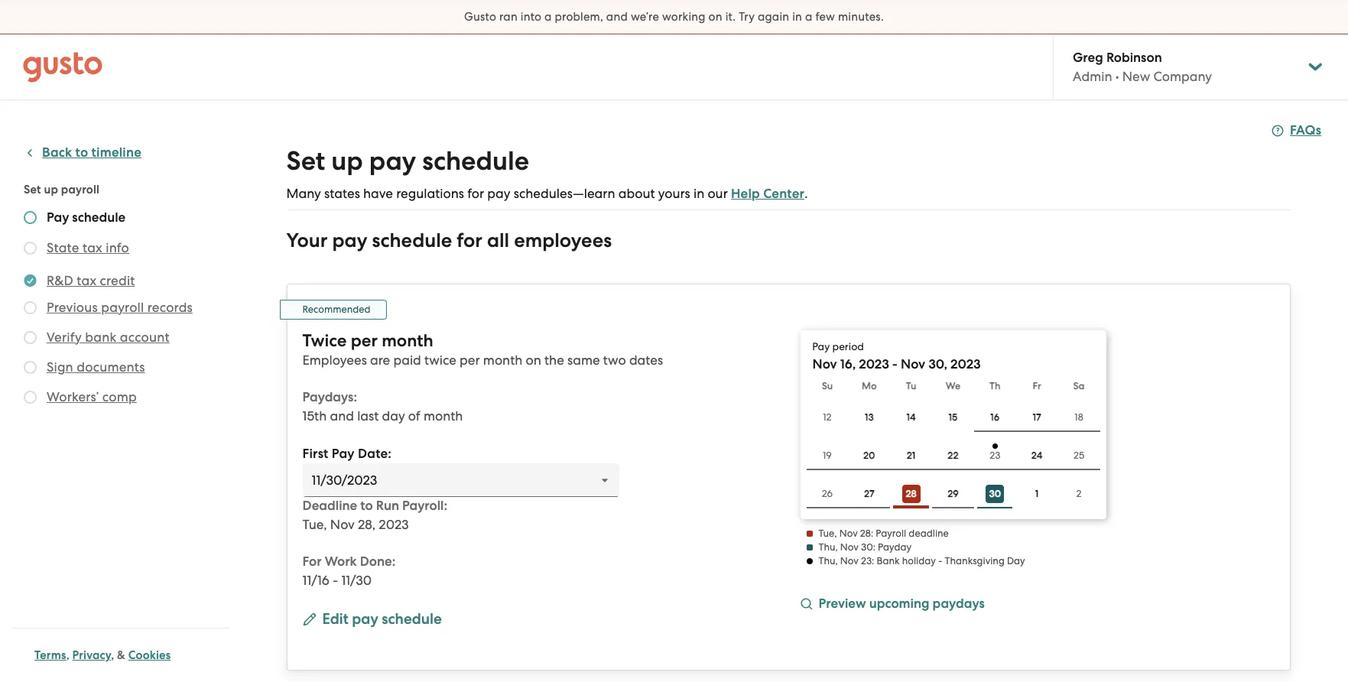 Task type: describe. For each thing, give the bounding box(es) containing it.
cookies button
[[128, 646, 171, 665]]

pay up have
[[369, 145, 416, 177]]

workers' comp
[[47, 389, 137, 405]]

15th
[[302, 408, 327, 424]]

11/30
[[341, 573, 372, 588]]

pay period nov 16, 2023 - nov 30, 2023
[[812, 340, 981, 372]]

bank
[[85, 330, 117, 345]]

1 check image from the top
[[24, 211, 37, 224]]

all
[[487, 229, 509, 252]]

payroll
[[876, 528, 906, 539]]

bank
[[877, 555, 900, 567]]

preview upcoming paydays button
[[800, 595, 985, 616]]

have
[[363, 186, 393, 201]]

thu, nov 23 : bank holiday - thanksgiving day
[[819, 555, 1025, 567]]

run
[[376, 498, 399, 514]]

same
[[567, 353, 600, 368]]

help center link
[[731, 186, 805, 202]]

pay for pay period nov 16, 2023 - nov 30, 2023
[[812, 340, 830, 353]]

workers' comp button
[[47, 388, 137, 406]]

schedule down regulations
[[372, 229, 452, 252]]

thanksgiving
[[945, 555, 1005, 567]]

26
[[822, 488, 833, 499]]

to for timeline
[[75, 145, 88, 161]]

18
[[1075, 411, 1083, 423]]

done:
[[360, 554, 396, 570]]

17
[[1033, 411, 1041, 423]]

states
[[324, 186, 360, 201]]

schedule up regulations
[[422, 145, 529, 177]]

sign documents
[[47, 359, 145, 375]]

previous payroll records
[[47, 300, 193, 315]]

28,
[[358, 517, 376, 532]]

1 vertical spatial for
[[457, 229, 482, 252]]

terms
[[34, 648, 66, 662]]

set for set up payroll
[[24, 183, 41, 197]]

gusto ran into a problem, and we're working on it. try again in a few minutes.
[[464, 10, 884, 24]]

of
[[408, 408, 420, 424]]

r&d tax credit
[[47, 273, 135, 288]]

tue, inside deadline to run payroll: tue, nov 28, 2023
[[302, 517, 327, 532]]

terms link
[[34, 648, 66, 662]]

12
[[823, 411, 832, 423]]

work
[[325, 554, 357, 570]]

minutes.
[[838, 10, 884, 24]]

twice per month employees are paid twice per month on the same two dates
[[302, 330, 663, 368]]

terms , privacy , & cookies
[[34, 648, 171, 662]]

your
[[286, 229, 328, 252]]

nov up the tu
[[901, 356, 925, 372]]

verify
[[47, 330, 82, 345]]

tax for credit
[[77, 273, 97, 288]]

nov inside deadline to run payroll: tue, nov 28, 2023
[[330, 517, 355, 532]]

few
[[815, 10, 835, 24]]

circle check image
[[24, 271, 37, 290]]

module__icon___go7vc image for edit pay schedule
[[302, 612, 316, 626]]

for work done: 11/16 - 11/30
[[302, 554, 396, 588]]

problem,
[[555, 10, 603, 24]]

payroll inside button
[[101, 300, 144, 315]]

twice
[[424, 353, 456, 368]]

sa
[[1073, 380, 1085, 392]]

help
[[731, 186, 760, 202]]

- inside pay period nov 16, 2023 - nov 30, 2023
[[892, 356, 898, 372]]

home image
[[23, 52, 102, 82]]

1 horizontal spatial pay
[[332, 446, 355, 462]]

module__icon___go7vc image for preview upcoming paydays
[[800, 598, 812, 610]]

info
[[106, 240, 129, 255]]

many
[[286, 186, 321, 201]]

: for thu, nov 30
[[873, 541, 876, 553]]

edit pay schedule button
[[302, 609, 442, 631]]

month inside paydays: 15th and last day of month
[[424, 408, 463, 424]]

21
[[907, 450, 916, 461]]

center
[[763, 186, 805, 202]]

the
[[544, 353, 564, 368]]

.
[[805, 186, 808, 201]]

1 horizontal spatial tue,
[[819, 528, 837, 539]]

state
[[47, 240, 79, 255]]

check image for workers'
[[24, 391, 37, 404]]

nov down tue, nov 28 : payroll deadline on the bottom
[[840, 541, 859, 553]]

nov up thu, nov 30 : payday
[[839, 528, 858, 539]]

up for pay
[[331, 145, 363, 177]]

paydays: 15th and last day of month
[[302, 389, 463, 424]]

and inside paydays: 15th and last day of month
[[330, 408, 354, 424]]

14
[[907, 411, 916, 423]]

regulations
[[396, 186, 464, 201]]

previous payroll records button
[[47, 298, 193, 317]]

credit
[[100, 273, 135, 288]]

dates
[[629, 353, 663, 368]]

last
[[357, 408, 379, 424]]

11/16
[[302, 573, 329, 588]]

schedules—learn
[[514, 186, 615, 201]]

2 , from the left
[[111, 648, 114, 662]]

pay for pay schedule
[[47, 210, 69, 226]]

ran
[[499, 10, 518, 24]]

thu, for thu, nov 23 : bank holiday - thanksgiving day
[[819, 555, 838, 567]]

day
[[1007, 555, 1025, 567]]

on inside the twice per month employees are paid twice per month on the same two dates
[[526, 353, 541, 368]]

yours
[[658, 186, 690, 201]]

•
[[1115, 69, 1119, 84]]

13
[[865, 411, 874, 423]]

schedule inside list
[[72, 210, 126, 226]]

holiday
[[902, 555, 936, 567]]

date:
[[358, 446, 392, 462]]

2023 inside deadline to run payroll: tue, nov 28, 2023
[[379, 517, 409, 532]]

mo
[[862, 380, 877, 392]]

2
[[1076, 488, 1082, 499]]

0 horizontal spatial payroll
[[61, 183, 99, 197]]

schedule inside button
[[382, 610, 442, 628]]

1
[[1035, 488, 1039, 499]]

0 horizontal spatial per
[[351, 330, 378, 351]]

- inside for work done: 11/16 - 11/30
[[333, 573, 338, 588]]

edit
[[322, 610, 348, 628]]

we
[[946, 380, 961, 392]]

2 a from the left
[[805, 10, 813, 24]]

it.
[[725, 10, 736, 24]]

workers'
[[47, 389, 99, 405]]



Task type: locate. For each thing, give the bounding box(es) containing it.
state tax info
[[47, 240, 129, 255]]

working
[[662, 10, 706, 24]]

1 horizontal spatial in
[[792, 10, 802, 24]]

2 check image from the top
[[24, 361, 37, 374]]

0 vertical spatial 30
[[989, 488, 1001, 500]]

0 vertical spatial per
[[351, 330, 378, 351]]

check image down set up payroll
[[24, 211, 37, 224]]

0 horizontal spatial set
[[24, 183, 41, 197]]

23 down thu, nov 30 : payday
[[861, 555, 872, 567]]

1 vertical spatial thu,
[[819, 555, 838, 567]]

1 horizontal spatial 30
[[989, 488, 1001, 500]]

1 vertical spatial on
[[526, 353, 541, 368]]

0 horizontal spatial -
[[333, 573, 338, 588]]

module__icon___go7vc image left preview
[[800, 598, 812, 610]]

into
[[521, 10, 542, 24]]

:
[[871, 528, 873, 539], [873, 541, 876, 553], [872, 555, 874, 567]]

2023 up mo
[[859, 356, 889, 372]]

tue, nov 28 : payroll deadline
[[819, 528, 949, 539]]

1 horizontal spatial set
[[286, 145, 325, 177]]

2 vertical spatial :
[[872, 555, 874, 567]]

tue,
[[302, 517, 327, 532], [819, 528, 837, 539]]

: left bank
[[872, 555, 874, 567]]

check image
[[24, 211, 37, 224], [24, 301, 37, 314], [24, 331, 37, 344], [24, 391, 37, 404]]

privacy link
[[72, 648, 111, 662]]

,
[[66, 648, 69, 662], [111, 648, 114, 662]]

schedule up state tax info
[[72, 210, 126, 226]]

pay right your
[[332, 229, 367, 252]]

1 vertical spatial and
[[330, 408, 354, 424]]

pay right 'edit' at the left bottom of page
[[352, 610, 378, 628]]

a left "few"
[[805, 10, 813, 24]]

tue, up thu, nov 30 : payday
[[819, 528, 837, 539]]

0 horizontal spatial 28
[[860, 528, 871, 539]]

16,
[[840, 356, 856, 372]]

1 vertical spatial module__icon___go7vc image
[[302, 612, 316, 626]]

1 vertical spatial 30
[[861, 541, 873, 553]]

0 horizontal spatial module__icon___go7vc image
[[302, 612, 316, 626]]

schedule down done:
[[382, 610, 442, 628]]

payday
[[878, 541, 912, 553]]

thu, down 26
[[819, 541, 838, 553]]

up
[[331, 145, 363, 177], [44, 183, 58, 197]]

0 vertical spatial module__icon___go7vc image
[[800, 598, 812, 610]]

payroll
[[61, 183, 99, 197], [101, 300, 144, 315]]

1 vertical spatial payroll
[[101, 300, 144, 315]]

set up payroll
[[24, 183, 99, 197]]

0 vertical spatial tax
[[83, 240, 102, 255]]

: for tue, nov 28
[[871, 528, 873, 539]]

1 vertical spatial -
[[938, 555, 942, 567]]

1 vertical spatial check image
[[24, 361, 37, 374]]

new
[[1122, 69, 1150, 84]]

nov down deadline
[[330, 517, 355, 532]]

su
[[822, 380, 833, 392]]

2 thu, from the top
[[819, 555, 838, 567]]

tax
[[83, 240, 102, 255], [77, 273, 97, 288]]

23 down 16
[[990, 450, 1000, 461]]

sign documents button
[[47, 358, 145, 376]]

0 horizontal spatial 2023
[[379, 517, 409, 532]]

back to timeline button
[[24, 144, 141, 162]]

day
[[382, 408, 405, 424]]

deadline
[[909, 528, 949, 539]]

our
[[708, 186, 728, 201]]

16
[[990, 411, 1000, 423]]

0 vertical spatial thu,
[[819, 541, 838, 553]]

check image left verify
[[24, 331, 37, 344]]

0 vertical spatial pay
[[47, 210, 69, 226]]

module__icon___go7vc image inside preview upcoming paydays button
[[800, 598, 812, 610]]

: up thu, nov 30 : payday
[[871, 528, 873, 539]]

set up many
[[286, 145, 325, 177]]

recommended
[[302, 304, 371, 315]]

2 horizontal spatial pay
[[812, 340, 830, 353]]

1 vertical spatial 23
[[861, 555, 872, 567]]

2 vertical spatial month
[[424, 408, 463, 424]]

privacy
[[72, 648, 111, 662]]

0 vertical spatial on
[[709, 10, 722, 24]]

verify bank account
[[47, 330, 170, 345]]

0 vertical spatial in
[[792, 10, 802, 24]]

again
[[758, 10, 789, 24]]

for left 'all' at the top left
[[457, 229, 482, 252]]

set for set up pay schedule
[[286, 145, 325, 177]]

greg
[[1073, 50, 1103, 66]]

faqs
[[1290, 122, 1322, 138]]

check image for sign
[[24, 361, 37, 374]]

and left we're
[[606, 10, 628, 24]]

try
[[739, 10, 755, 24]]

we're
[[631, 10, 659, 24]]

module__icon___go7vc image
[[800, 598, 812, 610], [302, 612, 316, 626]]

0 vertical spatial and
[[606, 10, 628, 24]]

schedule
[[422, 145, 529, 177], [72, 210, 126, 226], [372, 229, 452, 252], [382, 610, 442, 628]]

0 horizontal spatial ,
[[66, 648, 69, 662]]

1 check image from the top
[[24, 242, 37, 255]]

thu, for thu, nov 30 : payday
[[819, 541, 838, 553]]

2023
[[859, 356, 889, 372], [951, 356, 981, 372], [379, 517, 409, 532]]

set down back to timeline 'button'
[[24, 183, 41, 197]]

0 horizontal spatial pay
[[47, 210, 69, 226]]

for
[[302, 554, 322, 570]]

timeline
[[91, 145, 141, 161]]

1 , from the left
[[66, 648, 69, 662]]

tax inside "state tax info" button
[[83, 240, 102, 255]]

period
[[832, 340, 864, 353]]

, left privacy "link"
[[66, 648, 69, 662]]

per right twice
[[460, 353, 480, 368]]

company
[[1153, 69, 1212, 84]]

0 horizontal spatial 30
[[861, 541, 873, 553]]

2 vertical spatial -
[[333, 573, 338, 588]]

for right regulations
[[467, 186, 484, 201]]

15
[[949, 411, 958, 423]]

1 horizontal spatial a
[[805, 10, 813, 24]]

1 vertical spatial up
[[44, 183, 58, 197]]

nov down thu, nov 30 : payday
[[840, 555, 859, 567]]

1 vertical spatial month
[[483, 353, 523, 368]]

payroll down credit
[[101, 300, 144, 315]]

per up 'are'
[[351, 330, 378, 351]]

1 vertical spatial per
[[460, 353, 480, 368]]

1 horizontal spatial 28
[[906, 488, 917, 500]]

nov up su
[[812, 356, 837, 372]]

pay left period
[[812, 340, 830, 353]]

1 horizontal spatial up
[[331, 145, 363, 177]]

up up states
[[331, 145, 363, 177]]

0 horizontal spatial a
[[545, 10, 552, 24]]

pay up 'all' at the top left
[[487, 186, 510, 201]]

thu, nov 30 : payday
[[819, 541, 912, 553]]

up down back
[[44, 183, 58, 197]]

are
[[370, 353, 390, 368]]

2 horizontal spatial -
[[938, 555, 942, 567]]

pay inside list
[[47, 210, 69, 226]]

28
[[906, 488, 917, 500], [860, 528, 871, 539]]

pay right "first"
[[332, 446, 355, 462]]

19
[[823, 450, 832, 461]]

check image for verify
[[24, 331, 37, 344]]

2023 down run
[[379, 517, 409, 532]]

0 vertical spatial set
[[286, 145, 325, 177]]

month left 'the' on the left of page
[[483, 353, 523, 368]]

check image
[[24, 242, 37, 255], [24, 361, 37, 374]]

first pay date:
[[302, 446, 392, 462]]

1 horizontal spatial 2023
[[859, 356, 889, 372]]

tax right the r&d in the left of the page
[[77, 273, 97, 288]]

1 vertical spatial to
[[360, 498, 373, 514]]

a right into
[[545, 10, 552, 24]]

1 vertical spatial 28
[[860, 528, 871, 539]]

preview upcoming paydays
[[819, 596, 985, 612]]

- right holiday at the right bottom of the page
[[938, 555, 942, 567]]

and down paydays:
[[330, 408, 354, 424]]

back
[[42, 145, 72, 161]]

paid
[[393, 353, 421, 368]]

0 vertical spatial 23
[[990, 450, 1000, 461]]

0 horizontal spatial up
[[44, 183, 58, 197]]

for
[[467, 186, 484, 201], [457, 229, 482, 252]]

1 vertical spatial set
[[24, 183, 41, 197]]

0 vertical spatial to
[[75, 145, 88, 161]]

pay inside pay period nov 16, 2023 - nov 30, 2023
[[812, 340, 830, 353]]

0 vertical spatial payroll
[[61, 183, 99, 197]]

to right back
[[75, 145, 88, 161]]

1 horizontal spatial module__icon___go7vc image
[[800, 598, 812, 610]]

1 vertical spatial pay
[[812, 340, 830, 353]]

0 horizontal spatial to
[[75, 145, 88, 161]]

pay schedule list
[[24, 210, 223, 409]]

30
[[989, 488, 1001, 500], [861, 541, 873, 553]]

to for run
[[360, 498, 373, 514]]

20
[[863, 450, 875, 461]]

0 vertical spatial up
[[331, 145, 363, 177]]

, left &
[[111, 648, 114, 662]]

2 horizontal spatial 2023
[[951, 356, 981, 372]]

0 vertical spatial -
[[892, 356, 898, 372]]

twice
[[302, 330, 347, 351]]

to up 28,
[[360, 498, 373, 514]]

2023 up we
[[951, 356, 981, 372]]

tax for info
[[83, 240, 102, 255]]

check image left workers'
[[24, 391, 37, 404]]

pay inside button
[[352, 610, 378, 628]]

gusto
[[464, 10, 496, 24]]

0 horizontal spatial in
[[694, 186, 704, 201]]

set up pay schedule
[[286, 145, 529, 177]]

records
[[147, 300, 193, 315]]

30 left 1
[[989, 488, 1001, 500]]

pay
[[47, 210, 69, 226], [812, 340, 830, 353], [332, 446, 355, 462]]

robinson
[[1106, 50, 1162, 66]]

preview
[[819, 596, 866, 612]]

in left our at the right of the page
[[694, 186, 704, 201]]

0 vertical spatial check image
[[24, 242, 37, 255]]

in inside many states have regulations for pay schedules—learn about yours in our help center .
[[694, 186, 704, 201]]

28 up thu, nov 30 : payday
[[860, 528, 871, 539]]

2 vertical spatial pay
[[332, 446, 355, 462]]

1 horizontal spatial per
[[460, 353, 480, 368]]

2 check image from the top
[[24, 301, 37, 314]]

month right of
[[424, 408, 463, 424]]

pay inside many states have regulations for pay schedules—learn about yours in our help center .
[[487, 186, 510, 201]]

two
[[603, 353, 626, 368]]

4 check image from the top
[[24, 391, 37, 404]]

- left 30,
[[892, 356, 898, 372]]

1 thu, from the top
[[819, 541, 838, 553]]

1 horizontal spatial ,
[[111, 648, 114, 662]]

payroll up pay schedule
[[61, 183, 99, 197]]

3 check image from the top
[[24, 331, 37, 344]]

module__icon___go7vc image left 'edit' at the left bottom of page
[[302, 612, 316, 626]]

tue, down deadline
[[302, 517, 327, 532]]

0 vertical spatial :
[[871, 528, 873, 539]]

edit pay schedule
[[322, 610, 442, 628]]

check image down circle check icon
[[24, 301, 37, 314]]

up for payroll
[[44, 183, 58, 197]]

in right the again
[[792, 10, 802, 24]]

module__icon___go7vc image inside edit pay schedule button
[[302, 612, 316, 626]]

0 horizontal spatial 23
[[861, 555, 872, 567]]

1 horizontal spatial payroll
[[101, 300, 144, 315]]

24
[[1031, 450, 1043, 461]]

check image left sign
[[24, 361, 37, 374]]

on left it. on the right top
[[709, 10, 722, 24]]

account
[[120, 330, 170, 345]]

previous
[[47, 300, 98, 315]]

0 horizontal spatial on
[[526, 353, 541, 368]]

30 down tue, nov 28 : payroll deadline on the bottom
[[861, 541, 873, 553]]

27
[[864, 488, 875, 499]]

tax inside "r&d tax credit" button
[[77, 273, 97, 288]]

employees
[[514, 229, 612, 252]]

1 a from the left
[[545, 10, 552, 24]]

0 vertical spatial for
[[467, 186, 484, 201]]

1 vertical spatial :
[[873, 541, 876, 553]]

employees
[[302, 353, 367, 368]]

for inside many states have regulations for pay schedules—learn about yours in our help center .
[[467, 186, 484, 201]]

month up paid
[[382, 330, 433, 351]]

comp
[[102, 389, 137, 405]]

: down tue, nov 28 : payroll deadline on the bottom
[[873, 541, 876, 553]]

1 horizontal spatial to
[[360, 498, 373, 514]]

0 horizontal spatial and
[[330, 408, 354, 424]]

upcoming
[[869, 596, 930, 612]]

0 vertical spatial 28
[[906, 488, 917, 500]]

check image up circle check icon
[[24, 242, 37, 255]]

to inside 'button'
[[75, 145, 88, 161]]

check image for previous
[[24, 301, 37, 314]]

pay down set up payroll
[[47, 210, 69, 226]]

thu, down thu, nov 30 : payday
[[819, 555, 838, 567]]

1 vertical spatial in
[[694, 186, 704, 201]]

per
[[351, 330, 378, 351], [460, 353, 480, 368]]

1 horizontal spatial -
[[892, 356, 898, 372]]

to inside deadline to run payroll: tue, nov 28, 2023
[[360, 498, 373, 514]]

greg robinson admin • new company
[[1073, 50, 1212, 84]]

deadline to run payroll: tue, nov 28, 2023
[[302, 498, 447, 532]]

check image for state
[[24, 242, 37, 255]]

0 vertical spatial month
[[382, 330, 433, 351]]

1 horizontal spatial and
[[606, 10, 628, 24]]

tax left info
[[83, 240, 102, 255]]

0 horizontal spatial tue,
[[302, 517, 327, 532]]

fr
[[1033, 380, 1041, 392]]

- right 11/16
[[333, 573, 338, 588]]

28 down 21
[[906, 488, 917, 500]]

on left 'the' on the left of page
[[526, 353, 541, 368]]

1 vertical spatial tax
[[77, 273, 97, 288]]

1 horizontal spatial on
[[709, 10, 722, 24]]

1 horizontal spatial 23
[[990, 450, 1000, 461]]



Task type: vqa. For each thing, say whether or not it's contained in the screenshot.
left the on
yes



